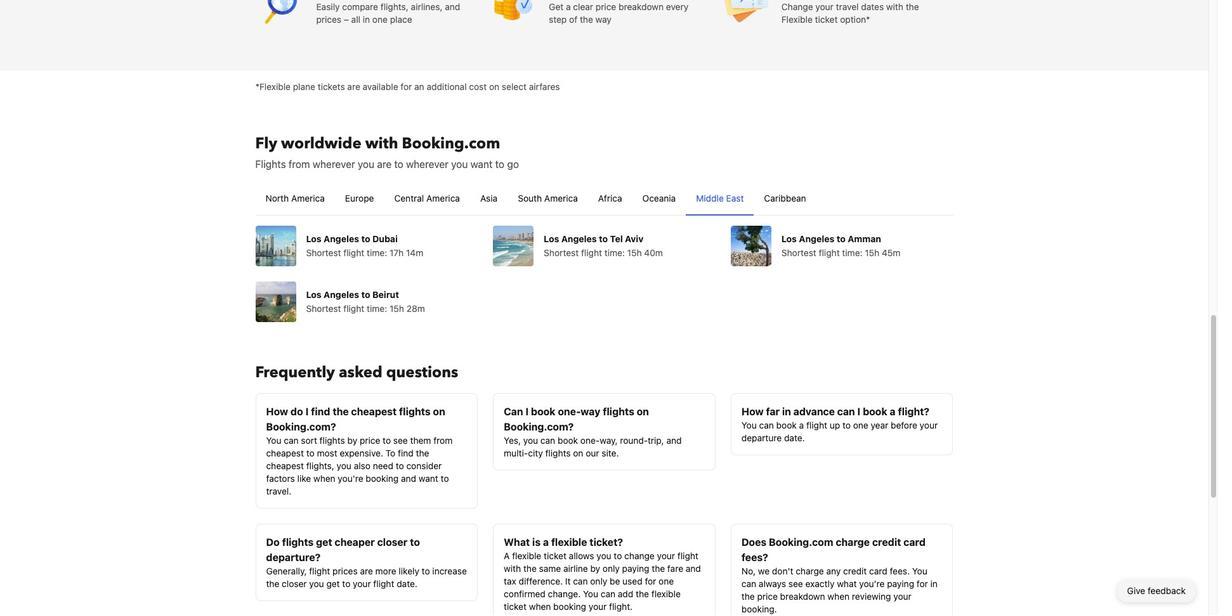 Task type: vqa. For each thing, say whether or not it's contained in the screenshot.
New York link
no



Task type: describe. For each thing, give the bounding box(es) containing it.
book right can
[[531, 406, 556, 417]]

what is a flexible ticket? a flexible ticket allows you to change your flight with the same airline by only paying the fare and tax difference. it can only be used for one confirmed change. you can add the flexible ticket when booking your flight.
[[504, 537, 701, 612]]

a
[[504, 551, 510, 561]]

time: for los angeles to amman shortest flight time: 15h 45m
[[843, 247, 863, 258]]

1 vertical spatial get
[[327, 579, 340, 589]]

site.
[[602, 448, 619, 459]]

0 horizontal spatial card
[[870, 566, 888, 577]]

can up departure
[[759, 420, 774, 431]]

the inside get a clear price breakdown every step of the way
[[580, 14, 593, 24]]

14m
[[406, 247, 424, 258]]

40m
[[644, 247, 663, 258]]

option*
[[840, 14, 871, 24]]

america for north america
[[291, 193, 325, 203]]

date. inside how far in advance can i book a flight? you can book a flight up to one year before your departure date.
[[784, 433, 805, 443]]

flight inside los angeles to amman shortest flight time: 15h 45m
[[819, 247, 840, 258]]

factors
[[266, 473, 295, 484]]

to down "sort" at bottom left
[[306, 448, 315, 459]]

reviewing
[[852, 591, 891, 602]]

flight inside how far in advance can i book a flight? you can book a flight up to one year before your departure date.
[[807, 420, 828, 431]]

year
[[871, 420, 889, 431]]

the inside do flights get cheaper closer to departure? generally, flight prices are more likely to increase the closer you get to your flight date.
[[266, 579, 280, 589]]

to right likely
[[422, 566, 430, 577]]

oceania
[[643, 193, 676, 203]]

travel.
[[266, 486, 292, 497]]

flight?
[[898, 406, 930, 417]]

shortest for los angeles to dubai shortest flight time: 17h 14m
[[306, 247, 341, 258]]

los for los angeles to dubai shortest flight time: 17h 14m
[[306, 233, 322, 244]]

flight inside los angeles to beirut shortest flight time: 15h 28m
[[344, 303, 365, 314]]

your up fare
[[657, 551, 675, 561]]

fly worldwide with booking.com flights from wherever you are to wherever you want to go
[[255, 133, 519, 170]]

time: for los angeles to dubai shortest flight time: 17h 14m
[[367, 247, 387, 258]]

before
[[891, 420, 918, 431]]

i inside how do i find the cheapest flights on booking.com? you can sort flights by price to see them from cheapest to most expensive. to find the cheapest flights, you also need to consider factors like when you're booking and want to travel.
[[306, 406, 309, 417]]

you up europe on the left
[[358, 158, 375, 170]]

increase
[[433, 566, 467, 577]]

give
[[1128, 586, 1146, 597]]

see inside how do i find the cheapest flights on booking.com? you can sort flights by price to see them from cheapest to most expensive. to find the cheapest flights, you also need to consider factors like when you're booking and want to travel.
[[393, 435, 408, 446]]

los angeles to tel aviv image
[[493, 226, 534, 266]]

to up "to"
[[383, 435, 391, 446]]

to inside los angeles to beirut shortest flight time: 15h 28m
[[361, 289, 370, 300]]

a inside "what is a flexible ticket? a flexible ticket allows you to change your flight with the same airline by only paying the fare and tax difference. it can only be used for one confirmed change. you can add the flexible ticket when booking your flight."
[[543, 537, 549, 548]]

breakdown inside get a clear price breakdown every step of the way
[[619, 1, 664, 12]]

caribbean
[[764, 193, 807, 203]]

and inside can i book one-way flights on booking.com? yes, you can book one-way, round-trip, and multi-city flights on our site.
[[667, 435, 682, 446]]

easily compare flights, airlines, and prices – all in one place
[[316, 1, 460, 24]]

middle
[[696, 193, 724, 203]]

to
[[386, 448, 396, 459]]

los angeles to beirut image
[[255, 281, 296, 322]]

do
[[266, 537, 280, 548]]

fees.
[[890, 566, 910, 577]]

los angeles to tel aviv shortest flight time: 15h 40m
[[544, 233, 663, 258]]

and inside "what is a flexible ticket? a flexible ticket allows you to change your flight with the same airline by only paying the fare and tax difference. it can only be used for one confirmed change. you can add the flexible ticket when booking your flight."
[[686, 563, 701, 574]]

you inside can i book one-way flights on booking.com? yes, you can book one-way, round-trip, and multi-city flights on our site.
[[524, 435, 538, 446]]

flights up them
[[399, 406, 431, 417]]

booking.com inside fly worldwide with booking.com flights from wherever you are to wherever you want to go
[[402, 133, 500, 154]]

flights up way,
[[603, 406, 635, 417]]

on up round-
[[637, 406, 649, 417]]

multi-
[[504, 448, 528, 459]]

on inside how do i find the cheapest flights on booking.com? you can sort flights by price to see them from cheapest to most expensive. to find the cheapest flights, you also need to consider factors like when you're booking and want to travel.
[[433, 406, 445, 417]]

the up consider
[[416, 448, 429, 459]]

central america button
[[384, 182, 470, 215]]

change.
[[548, 589, 581, 599]]

to inside los angeles to tel aviv shortest flight time: 15h 40m
[[599, 233, 608, 244]]

give feedback button
[[1118, 580, 1196, 603]]

middle east
[[696, 193, 744, 203]]

flight inside "what is a flexible ticket? a flexible ticket allows you to change your flight with the same airline by only paying the fare and tax difference. it can only be used for one confirmed change. you can add the flexible ticket when booking your flight."
[[678, 551, 699, 561]]

0 horizontal spatial closer
[[282, 579, 307, 589]]

prices inside easily compare flights, airlines, and prices – all in one place
[[316, 14, 342, 24]]

one inside how far in advance can i book a flight? you can book a flight up to one year before your departure date.
[[853, 420, 869, 431]]

angeles for amman
[[799, 233, 835, 244]]

price inside does booking.com charge credit card fees? no, we don't charge any credit card fees. you can always see exactly what you're paying for in the price breakdown when reviewing your booking.
[[758, 591, 778, 602]]

the up difference.
[[524, 563, 537, 574]]

be
[[610, 576, 620, 587]]

you inside do flights get cheaper closer to departure? generally, flight prices are more likely to increase the closer you get to your flight date.
[[309, 579, 324, 589]]

to up likely
[[410, 537, 420, 548]]

europe button
[[335, 182, 384, 215]]

way,
[[600, 435, 618, 446]]

select
[[502, 81, 527, 92]]

dubai
[[373, 233, 398, 244]]

can up up
[[838, 406, 855, 417]]

0 vertical spatial only
[[603, 563, 620, 574]]

28m
[[407, 303, 425, 314]]

1 horizontal spatial charge
[[836, 537, 870, 548]]

date. inside do flights get cheaper closer to departure? generally, flight prices are more likely to increase the closer you get to your flight date.
[[397, 579, 418, 589]]

time: inside los angeles to tel aviv shortest flight time: 15h 40m
[[605, 247, 625, 258]]

15h inside los angeles to tel aviv shortest flight time: 15h 40m
[[628, 247, 642, 258]]

are inside fly worldwide with booking.com flights from wherever you are to wherever you want to go
[[377, 158, 392, 170]]

get a clear price breakdown every step of the way
[[549, 1, 689, 24]]

difference.
[[519, 576, 563, 587]]

additional
[[427, 81, 467, 92]]

central america
[[394, 193, 460, 203]]

tax
[[504, 576, 517, 587]]

give feedback
[[1128, 586, 1186, 597]]

a inside get a clear price breakdown every step of the way
[[566, 1, 571, 12]]

1 vertical spatial credit
[[844, 566, 867, 577]]

flight.
[[609, 601, 633, 612]]

asia button
[[470, 182, 508, 215]]

round-
[[620, 435, 648, 446]]

flights inside do flights get cheaper closer to departure? generally, flight prices are more likely to increase the closer you get to your flight date.
[[282, 537, 314, 548]]

frequently asked questions
[[255, 362, 458, 383]]

you inside how do i find the cheapest flights on booking.com? you can sort flights by price to see them from cheapest to most expensive. to find the cheapest flights, you also need to consider factors like when you're booking and want to travel.
[[266, 435, 282, 446]]

price inside get a clear price breakdown every step of the way
[[596, 1, 616, 12]]

paying inside "what is a flexible ticket? a flexible ticket allows you to change your flight with the same airline by only paying the fare and tax difference. it can only be used for one confirmed change. you can add the flexible ticket when booking your flight."
[[622, 563, 650, 574]]

departure
[[742, 433, 782, 443]]

2 horizontal spatial flexible
[[652, 589, 681, 599]]

you inside "what is a flexible ticket? a flexible ticket allows you to change your flight with the same airline by only paying the fare and tax difference. it can only be used for one confirmed change. you can add the flexible ticket when booking your flight."
[[583, 589, 599, 599]]

can down be
[[601, 589, 616, 599]]

south america
[[518, 193, 578, 203]]

1 vertical spatial one-
[[581, 435, 600, 446]]

get
[[549, 1, 564, 12]]

0 vertical spatial cheapest
[[351, 406, 397, 417]]

likely
[[399, 566, 419, 577]]

can right it
[[573, 576, 588, 587]]

your inside change your travel dates with the flexible ticket option*
[[816, 1, 834, 12]]

airline
[[564, 563, 588, 574]]

a down advance
[[799, 420, 804, 431]]

an
[[415, 81, 424, 92]]

of
[[569, 14, 578, 24]]

no,
[[742, 566, 756, 577]]

to up central
[[394, 158, 404, 170]]

consider
[[407, 460, 442, 471]]

booking.com? inside can i book one-way flights on booking.com? yes, you can book one-way, round-trip, and multi-city flights on our site.
[[504, 421, 574, 433]]

available
[[363, 81, 398, 92]]

1 vertical spatial cheapest
[[266, 448, 304, 459]]

amman
[[848, 233, 882, 244]]

caribbean button
[[754, 182, 817, 215]]

when inside "what is a flexible ticket? a flexible ticket allows you to change your flight with the same airline by only paying the fare and tax difference. it can only be used for one confirmed change. you can add the flexible ticket when booking your flight."
[[529, 601, 551, 612]]

compare
[[342, 1, 378, 12]]

north america button
[[255, 182, 335, 215]]

los angeles to dubai shortest flight time: 17h 14m
[[306, 233, 424, 258]]

a up before
[[890, 406, 896, 417]]

flight inside los angeles to dubai shortest flight time: 17h 14m
[[344, 247, 365, 258]]

shortest inside los angeles to tel aviv shortest flight time: 15h 40m
[[544, 247, 579, 258]]

book left way,
[[558, 435, 578, 446]]

1 vertical spatial only
[[590, 576, 608, 587]]

airfares
[[529, 81, 560, 92]]

0 vertical spatial are
[[347, 81, 360, 92]]

ticket for a
[[544, 551, 567, 561]]

when inside how do i find the cheapest flights on booking.com? you can sort flights by price to see them from cheapest to most expensive. to find the cheapest flights, you also need to consider factors like when you're booking and want to travel.
[[314, 473, 336, 484]]

far
[[766, 406, 780, 417]]

shortest for los angeles to beirut shortest flight time: 15h 28m
[[306, 303, 341, 314]]

with inside change your travel dates with the flexible ticket option*
[[887, 1, 904, 12]]

go
[[507, 158, 519, 170]]

flight down "departure?"
[[309, 566, 330, 577]]

does booking.com charge credit card fees? no, we don't charge any credit card fees. you can always see exactly what you're paying for in the price breakdown when reviewing your booking.
[[742, 537, 938, 615]]

flight down more
[[373, 579, 394, 589]]

0 vertical spatial closer
[[377, 537, 408, 548]]

paying inside does booking.com charge credit card fees? no, we don't charge any credit card fees. you can always see exactly what you're paying for in the price breakdown when reviewing your booking.
[[887, 579, 915, 589]]

0 vertical spatial card
[[904, 537, 926, 548]]

asked
[[339, 362, 383, 383]]

the down used
[[636, 589, 649, 599]]

flights right city
[[546, 448, 571, 459]]

all
[[351, 14, 361, 24]]

want inside how do i find the cheapest flights on booking.com? you can sort flights by price to see them from cheapest to most expensive. to find the cheapest flights, you also need to consider factors like when you're booking and want to travel.
[[419, 473, 438, 484]]

city
[[528, 448, 543, 459]]

with inside "what is a flexible ticket? a flexible ticket allows you to change your flight with the same airline by only paying the fare and tax difference. it can only be used for one confirmed change. you can add the flexible ticket when booking your flight."
[[504, 563, 521, 574]]

to right need at the left bottom
[[396, 460, 404, 471]]

shortest for los angeles to amman shortest flight time: 15h 45m
[[782, 247, 817, 258]]

north
[[266, 193, 289, 203]]

ticket for travel
[[815, 14, 838, 24]]

travel
[[836, 1, 859, 12]]

0 vertical spatial find
[[311, 406, 330, 417]]

for inside "what is a flexible ticket? a flexible ticket allows you to change your flight with the same airline by only paying the fare and tax difference. it can only be used for one confirmed change. you can add the flexible ticket when booking your flight."
[[645, 576, 657, 587]]

step
[[549, 14, 567, 24]]

most
[[317, 448, 337, 459]]

los angeles to dubai image
[[255, 226, 296, 266]]

your left flight.
[[589, 601, 607, 612]]

to inside los angeles to dubai shortest flight time: 17h 14m
[[361, 233, 370, 244]]

the left fare
[[652, 563, 665, 574]]

price inside how do i find the cheapest flights on booking.com? you can sort flights by price to see them from cheapest to most expensive. to find the cheapest flights, you also need to consider factors like when you're booking and want to travel.
[[360, 435, 380, 446]]

your inside do flights get cheaper closer to departure? generally, flight prices are more likely to increase the closer you get to your flight date.
[[353, 579, 371, 589]]

flights up most at the bottom left of the page
[[320, 435, 345, 446]]

change your travel dates with the flexible ticket option*
[[782, 1, 919, 24]]



Task type: locate. For each thing, give the bounding box(es) containing it.
tab list
[[255, 182, 954, 216]]

1 vertical spatial one
[[853, 420, 869, 431]]

fees?
[[742, 552, 768, 563]]

booking inside how do i find the cheapest flights on booking.com? you can sort flights by price to see them from cheapest to most expensive. to find the cheapest flights, you also need to consider factors like when you're booking and want to travel.
[[366, 473, 399, 484]]

1 horizontal spatial in
[[783, 406, 791, 417]]

america right north
[[291, 193, 325, 203]]

0 horizontal spatial how
[[266, 406, 288, 417]]

airlines,
[[411, 1, 443, 12]]

2 vertical spatial in
[[931, 579, 938, 589]]

to left amman
[[837, 233, 846, 244]]

by
[[348, 435, 357, 446], [591, 563, 600, 574]]

0 horizontal spatial flexible
[[512, 551, 542, 561]]

1 horizontal spatial credit
[[873, 537, 902, 548]]

change
[[625, 551, 655, 561]]

los inside los angeles to dubai shortest flight time: 17h 14m
[[306, 233, 322, 244]]

south
[[518, 193, 542, 203]]

0 horizontal spatial see
[[393, 435, 408, 446]]

1 vertical spatial price
[[360, 435, 380, 446]]

trip,
[[648, 435, 664, 446]]

book
[[531, 406, 556, 417], [863, 406, 888, 417], [777, 420, 797, 431], [558, 435, 578, 446]]

3 i from the left
[[858, 406, 861, 417]]

2 vertical spatial price
[[758, 591, 778, 602]]

1 horizontal spatial by
[[591, 563, 600, 574]]

flights, inside easily compare flights, airlines, and prices – all in one place
[[381, 1, 409, 12]]

way
[[596, 14, 612, 24], [581, 406, 601, 417]]

flights, inside how do i find the cheapest flights on booking.com? you can sort flights by price to see them from cheapest to most expensive. to find the cheapest flights, you also need to consider factors like when you're booking and want to travel.
[[306, 460, 334, 471]]

flight inside los angeles to tel aviv shortest flight time: 15h 40m
[[581, 247, 602, 258]]

prices down cheaper
[[333, 566, 358, 577]]

for right you're
[[917, 579, 928, 589]]

0 vertical spatial ticket
[[815, 14, 838, 24]]

time: down dubai
[[367, 247, 387, 258]]

how inside how do i find the cheapest flights on booking.com? you can sort flights by price to see them from cheapest to most expensive. to find the cheapest flights, you also need to consider factors like when you're booking and want to travel.
[[266, 406, 288, 417]]

i
[[306, 406, 309, 417], [526, 406, 529, 417], [858, 406, 861, 417]]

to down consider
[[441, 473, 449, 484]]

angeles inside los angeles to tel aviv shortest flight time: 15h 40m
[[562, 233, 597, 244]]

flights up "departure?"
[[282, 537, 314, 548]]

confirmed
[[504, 589, 546, 599]]

1 horizontal spatial wherever
[[406, 158, 449, 170]]

los right 'los angeles to beirut' 'image' on the left of page
[[306, 289, 322, 300]]

price up expensive.
[[360, 435, 380, 446]]

flight down africa button
[[581, 247, 602, 258]]

1 horizontal spatial find
[[398, 448, 414, 459]]

0 horizontal spatial from
[[289, 158, 310, 170]]

1 horizontal spatial card
[[904, 537, 926, 548]]

and down consider
[[401, 473, 416, 484]]

1 horizontal spatial date.
[[784, 433, 805, 443]]

always
[[759, 579, 786, 589]]

fare
[[668, 563, 684, 574]]

booking.com up don't
[[769, 537, 834, 548]]

i inside can i book one-way flights on booking.com? yes, you can book one-way, round-trip, and multi-city flights on our site.
[[526, 406, 529, 417]]

los right los angeles to amman image
[[782, 233, 797, 244]]

1 vertical spatial way
[[581, 406, 601, 417]]

you inside "what is a flexible ticket? a flexible ticket allows you to change your flight with the same airline by only paying the fare and tax difference. it can only be used for one confirmed change. you can add the flexible ticket when booking your flight."
[[597, 551, 612, 561]]

0 vertical spatial prices
[[316, 14, 342, 24]]

in inside easily compare flights, airlines, and prices – all in one place
[[363, 14, 370, 24]]

to left dubai
[[361, 233, 370, 244]]

1 booking.com? from the left
[[266, 421, 336, 433]]

from inside fly worldwide with booking.com flights from wherever you are to wherever you want to go
[[289, 158, 310, 170]]

los inside los angeles to beirut shortest flight time: 15h 28m
[[306, 289, 322, 300]]

your inside does booking.com charge credit card fees? no, we don't charge any credit card fees. you can always see exactly what you're paying for in the price breakdown when reviewing your booking.
[[894, 591, 912, 602]]

card
[[904, 537, 926, 548], [870, 566, 888, 577]]

15h for los angeles to beirut shortest flight time: 15h 28m
[[390, 303, 404, 314]]

0 vertical spatial get
[[316, 537, 332, 548]]

booking.com? inside how do i find the cheapest flights on booking.com? you can sort flights by price to see them from cheapest to most expensive. to find the cheapest flights, you also need to consider factors like when you're booking and want to travel.
[[266, 421, 336, 433]]

by inside "what is a flexible ticket? a flexible ticket allows you to change your flight with the same airline by only paying the fare and tax difference. it can only be used for one confirmed change. you can add the flexible ticket when booking your flight."
[[591, 563, 600, 574]]

to inside los angeles to amman shortest flight time: 15h 45m
[[837, 233, 846, 244]]

prices inside do flights get cheaper closer to departure? generally, flight prices are more likely to increase the closer you get to your flight date.
[[333, 566, 358, 577]]

0 horizontal spatial booking.com?
[[266, 421, 336, 433]]

1 vertical spatial prices
[[333, 566, 358, 577]]

how for how do i find the cheapest flights on booking.com?
[[266, 406, 288, 417]]

from inside how do i find the cheapest flights on booking.com? you can sort flights by price to see them from cheapest to most expensive. to find the cheapest flights, you also need to consider factors like when you're booking and want to travel.
[[434, 435, 453, 446]]

shortest inside los angeles to dubai shortest flight time: 17h 14m
[[306, 247, 341, 258]]

flights, up place
[[381, 1, 409, 12]]

0 vertical spatial see
[[393, 435, 408, 446]]

the
[[906, 1, 919, 12], [580, 14, 593, 24], [333, 406, 349, 417], [416, 448, 429, 459], [524, 563, 537, 574], [652, 563, 665, 574], [266, 579, 280, 589], [636, 589, 649, 599], [742, 591, 755, 602]]

can
[[504, 406, 523, 417]]

2 booking.com? from the left
[[504, 421, 574, 433]]

our
[[586, 448, 600, 459]]

1 vertical spatial with
[[365, 133, 398, 154]]

i inside how far in advance can i book a flight? you can book a flight up to one year before your departure date.
[[858, 406, 861, 417]]

any
[[827, 566, 841, 577]]

credit
[[873, 537, 902, 548], [844, 566, 867, 577]]

with down available
[[365, 133, 398, 154]]

angeles
[[324, 233, 359, 244], [562, 233, 597, 244], [799, 233, 835, 244], [324, 289, 359, 300]]

*flexible plane tickets are available for an additional cost on select airfares
[[255, 81, 560, 92]]

1 vertical spatial by
[[591, 563, 600, 574]]

1 vertical spatial booking
[[554, 601, 587, 612]]

1 vertical spatial card
[[870, 566, 888, 577]]

only
[[603, 563, 620, 574], [590, 576, 608, 587]]

do
[[291, 406, 303, 417]]

0 horizontal spatial one
[[373, 14, 388, 24]]

1 how from the left
[[266, 406, 288, 417]]

your down fees.
[[894, 591, 912, 602]]

used
[[623, 576, 643, 587]]

on
[[489, 81, 500, 92], [433, 406, 445, 417], [637, 406, 649, 417], [573, 448, 584, 459]]

in right you're
[[931, 579, 938, 589]]

middle east button
[[686, 182, 754, 215]]

can inside can i book one-way flights on booking.com? yes, you can book one-way, round-trip, and multi-city flights on our site.
[[541, 435, 556, 446]]

1 vertical spatial flexible
[[512, 551, 542, 561]]

one- right can
[[558, 406, 581, 417]]

the down generally,
[[266, 579, 280, 589]]

one inside "what is a flexible ticket? a flexible ticket allows you to change your flight with the same airline by only paying the fare and tax difference. it can only be used for one confirmed change. you can add the flexible ticket when booking your flight."
[[659, 576, 674, 587]]

0 vertical spatial from
[[289, 158, 310, 170]]

prices down "easily"
[[316, 14, 342, 24]]

by inside how do i find the cheapest flights on booking.com? you can sort flights by price to see them from cheapest to most expensive. to find the cheapest flights, you also need to consider factors like when you're booking and want to travel.
[[348, 435, 357, 446]]

worldwide
[[281, 133, 362, 154]]

add
[[618, 589, 634, 599]]

breakdown
[[619, 1, 664, 12], [780, 591, 826, 602]]

angeles left the beirut
[[324, 289, 359, 300]]

how for how far in advance can i book a flight?
[[742, 406, 764, 417]]

on left our
[[573, 448, 584, 459]]

0 horizontal spatial booking
[[366, 473, 399, 484]]

charge
[[836, 537, 870, 548], [796, 566, 824, 577]]

booking.com down additional
[[402, 133, 500, 154]]

aviv
[[625, 233, 644, 244]]

1 vertical spatial charge
[[796, 566, 824, 577]]

15h inside los angeles to amman shortest flight time: 15h 45m
[[865, 247, 880, 258]]

asia
[[480, 193, 498, 203]]

you up "central america"
[[451, 158, 468, 170]]

1 horizontal spatial want
[[471, 158, 493, 170]]

1 horizontal spatial flights,
[[381, 1, 409, 12]]

on down questions
[[433, 406, 445, 417]]

can left "sort" at bottom left
[[284, 435, 299, 446]]

0 horizontal spatial wherever
[[313, 158, 355, 170]]

shortest inside los angeles to beirut shortest flight time: 15h 28m
[[306, 303, 341, 314]]

2 i from the left
[[526, 406, 529, 417]]

to inside how far in advance can i book a flight? you can book a flight up to one year before your departure date.
[[843, 420, 851, 431]]

0 horizontal spatial in
[[363, 14, 370, 24]]

1 vertical spatial want
[[419, 473, 438, 484]]

1 horizontal spatial booking.com?
[[504, 421, 574, 433]]

you're
[[338, 473, 363, 484]]

1 horizontal spatial how
[[742, 406, 764, 417]]

want inside fly worldwide with booking.com flights from wherever you are to wherever you want to go
[[471, 158, 493, 170]]

time: down the beirut
[[367, 303, 387, 314]]

1 horizontal spatial america
[[427, 193, 460, 203]]

in inside how far in advance can i book a flight? you can book a flight up to one year before your departure date.
[[783, 406, 791, 417]]

allows
[[569, 551, 594, 561]]

way inside get a clear price breakdown every step of the way
[[596, 14, 612, 24]]

date.
[[784, 433, 805, 443], [397, 579, 418, 589]]

oceania button
[[633, 182, 686, 215]]

east
[[726, 193, 744, 203]]

ticket?
[[590, 537, 623, 548]]

0 vertical spatial charge
[[836, 537, 870, 548]]

0 vertical spatial credit
[[873, 537, 902, 548]]

for
[[401, 81, 412, 92], [645, 576, 657, 587], [917, 579, 928, 589]]

can i book one-way flights on booking.com? yes, you can book one-way, round-trip, and multi-city flights on our site.
[[504, 406, 682, 459]]

date. down advance
[[784, 433, 805, 443]]

your down cheaper
[[353, 579, 371, 589]]

every
[[666, 1, 689, 12]]

charge up "any"
[[836, 537, 870, 548]]

one left place
[[373, 14, 388, 24]]

booking.com? up city
[[504, 421, 574, 433]]

by down allows
[[591, 563, 600, 574]]

fly
[[255, 133, 277, 154]]

1 vertical spatial in
[[783, 406, 791, 417]]

angeles for dubai
[[324, 233, 359, 244]]

only up be
[[603, 563, 620, 574]]

1 vertical spatial flights,
[[306, 460, 334, 471]]

america inside 'button'
[[427, 193, 460, 203]]

cheaper
[[335, 537, 375, 548]]

1 horizontal spatial booking.com
[[769, 537, 834, 548]]

in right the far
[[783, 406, 791, 417]]

paying down fees.
[[887, 579, 915, 589]]

and inside how do i find the cheapest flights on booking.com? you can sort flights by price to see them from cheapest to most expensive. to find the cheapest flights, you also need to consider factors like when you're booking and want to travel.
[[401, 473, 416, 484]]

los angeles to amman image
[[731, 226, 772, 266]]

2 how from the left
[[742, 406, 764, 417]]

0 vertical spatial in
[[363, 14, 370, 24]]

0 horizontal spatial i
[[306, 406, 309, 417]]

shortest inside los angeles to amman shortest flight time: 15h 45m
[[782, 247, 817, 258]]

booking.com?
[[266, 421, 336, 433], [504, 421, 574, 433]]

wherever down worldwide
[[313, 158, 355, 170]]

1 vertical spatial ticket
[[544, 551, 567, 561]]

it
[[565, 576, 571, 587]]

los inside los angeles to tel aviv shortest flight time: 15h 40m
[[544, 233, 559, 244]]

los inside los angeles to amman shortest flight time: 15h 45m
[[782, 233, 797, 244]]

and right airlines,
[[445, 1, 460, 12]]

can up city
[[541, 435, 556, 446]]

with up tax
[[504, 563, 521, 574]]

africa button
[[588, 182, 633, 215]]

booking.com
[[402, 133, 500, 154], [769, 537, 834, 548]]

same
[[539, 563, 561, 574]]

shortest right los angeles to amman image
[[782, 247, 817, 258]]

don't
[[772, 566, 794, 577]]

2 horizontal spatial i
[[858, 406, 861, 417]]

how inside how far in advance can i book a flight? you can book a flight up to one year before your departure date.
[[742, 406, 764, 417]]

0 horizontal spatial by
[[348, 435, 357, 446]]

time: for los angeles to beirut shortest flight time: 15h 28m
[[367, 303, 387, 314]]

change
[[782, 1, 813, 12]]

flexible down "is"
[[512, 551, 542, 561]]

sort
[[301, 435, 317, 446]]

way inside can i book one-way flights on booking.com? yes, you can book one-way, round-trip, and multi-city flights on our site.
[[581, 406, 601, 417]]

are inside do flights get cheaper closer to departure? generally, flight prices are more likely to increase the closer you get to your flight date.
[[360, 566, 373, 577]]

2 horizontal spatial price
[[758, 591, 778, 602]]

0 horizontal spatial find
[[311, 406, 330, 417]]

0 horizontal spatial ticket
[[504, 601, 527, 612]]

plane
[[293, 81, 315, 92]]

time: down tel
[[605, 247, 625, 258]]

booking
[[366, 473, 399, 484], [554, 601, 587, 612]]

you're
[[860, 579, 885, 589]]

see inside does booking.com charge credit card fees? no, we don't charge any credit card fees. you can always see exactly what you're paying for in the price breakdown when reviewing your booking.
[[789, 579, 803, 589]]

2 vertical spatial cheapest
[[266, 460, 304, 471]]

the right 'dates'
[[906, 1, 919, 12]]

angeles for tel
[[562, 233, 597, 244]]

breakdown inside does booking.com charge credit card fees? no, we don't charge any credit card fees. you can always see exactly what you're paying for in the price breakdown when reviewing your booking.
[[780, 591, 826, 602]]

0 vertical spatial one-
[[558, 406, 581, 417]]

i right can
[[526, 406, 529, 417]]

2 vertical spatial with
[[504, 563, 521, 574]]

can down no,
[[742, 579, 757, 589]]

closer up more
[[377, 537, 408, 548]]

flexible up allows
[[551, 537, 587, 548]]

one inside easily compare flights, airlines, and prices – all in one place
[[373, 14, 388, 24]]

you up city
[[524, 435, 538, 446]]

2 america from the left
[[427, 193, 460, 203]]

your inside how far in advance can i book a flight? you can book a flight up to one year before your departure date.
[[920, 420, 938, 431]]

central
[[394, 193, 424, 203]]

1 vertical spatial breakdown
[[780, 591, 826, 602]]

exactly
[[806, 579, 835, 589]]

0 horizontal spatial 15h
[[390, 303, 404, 314]]

with inside fly worldwide with booking.com flights from wherever you are to wherever you want to go
[[365, 133, 398, 154]]

1 america from the left
[[291, 193, 325, 203]]

angeles for beirut
[[324, 289, 359, 300]]

up
[[830, 420, 840, 431]]

you inside how far in advance can i book a flight? you can book a flight up to one year before your departure date.
[[742, 420, 757, 431]]

1 vertical spatial booking.com
[[769, 537, 834, 548]]

get
[[316, 537, 332, 548], [327, 579, 340, 589]]

1 wherever from the left
[[313, 158, 355, 170]]

are right tickets
[[347, 81, 360, 92]]

angeles inside los angeles to amman shortest flight time: 15h 45m
[[799, 233, 835, 244]]

what
[[837, 579, 857, 589]]

–
[[344, 14, 349, 24]]

card up fees.
[[904, 537, 926, 548]]

card up you're
[[870, 566, 888, 577]]

flights
[[255, 158, 286, 170]]

0 horizontal spatial america
[[291, 193, 325, 203]]

2 horizontal spatial ticket
[[815, 14, 838, 24]]

1 i from the left
[[306, 406, 309, 417]]

the down frequently asked questions
[[333, 406, 349, 417]]

closer down generally,
[[282, 579, 307, 589]]

you inside how do i find the cheapest flights on booking.com? you can sort flights by price to see them from cheapest to most expensive. to find the cheapest flights, you also need to consider factors like when you're booking and want to travel.
[[337, 460, 352, 471]]

1 horizontal spatial for
[[645, 576, 657, 587]]

1 vertical spatial see
[[789, 579, 803, 589]]

advance
[[794, 406, 835, 417]]

2 wherever from the left
[[406, 158, 449, 170]]

and right fare
[[686, 563, 701, 574]]

15h inside los angeles to beirut shortest flight time: 15h 28m
[[390, 303, 404, 314]]

2 vertical spatial flexible
[[652, 589, 681, 599]]

credit up what
[[844, 566, 867, 577]]

get down cheaper
[[327, 579, 340, 589]]

to down cheaper
[[342, 579, 351, 589]]

are left more
[[360, 566, 373, 577]]

angeles inside los angeles to dubai shortest flight time: 17h 14m
[[324, 233, 359, 244]]

2 horizontal spatial for
[[917, 579, 928, 589]]

0 horizontal spatial price
[[360, 435, 380, 446]]

flights, down most at the bottom left of the page
[[306, 460, 334, 471]]

closer
[[377, 537, 408, 548], [282, 579, 307, 589]]

time: inside los angeles to dubai shortest flight time: 17h 14m
[[367, 247, 387, 258]]

can inside does booking.com charge credit card fees? no, we don't charge any credit card fees. you can always see exactly what you're paying for in the price breakdown when reviewing your booking.
[[742, 579, 757, 589]]

the inside change your travel dates with the flexible ticket option*
[[906, 1, 919, 12]]

cheapest
[[351, 406, 397, 417], [266, 448, 304, 459], [266, 460, 304, 471]]

how far in advance can i book a flight? you can book a flight up to one year before your departure date.
[[742, 406, 938, 443]]

1 horizontal spatial 15h
[[628, 247, 642, 258]]

easily
[[316, 1, 340, 12]]

need
[[373, 460, 393, 471]]

1 horizontal spatial from
[[434, 435, 453, 446]]

we
[[758, 566, 770, 577]]

0 vertical spatial flexible
[[551, 537, 587, 548]]

time: inside los angeles to amman shortest flight time: 15h 45m
[[843, 247, 863, 258]]

credit up fees.
[[873, 537, 902, 548]]

a right "is"
[[543, 537, 549, 548]]

one-
[[558, 406, 581, 417], [581, 435, 600, 446]]

to left the beirut
[[361, 289, 370, 300]]

questions
[[386, 362, 458, 383]]

3 america from the left
[[545, 193, 578, 203]]

when inside does booking.com charge credit card fees? no, we don't charge any credit card fees. you can always see exactly what you're paying for in the price breakdown when reviewing your booking.
[[828, 591, 850, 602]]

los for los angeles to tel aviv shortest flight time: 15h 40m
[[544, 233, 559, 244]]

you
[[742, 420, 757, 431], [266, 435, 282, 446], [913, 566, 928, 577], [583, 589, 599, 599]]

the inside does booking.com charge credit card fees? no, we don't charge any credit card fees. you can always see exactly what you're paying for in the price breakdown when reviewing your booking.
[[742, 591, 755, 602]]

0 vertical spatial paying
[[622, 563, 650, 574]]

america for south america
[[545, 193, 578, 203]]

for right used
[[645, 576, 657, 587]]

can inside how do i find the cheapest flights on booking.com? you can sort flights by price to see them from cheapest to most expensive. to find the cheapest flights, you also need to consider factors like when you're booking and want to travel.
[[284, 435, 299, 446]]

the up the booking.
[[742, 591, 755, 602]]

flight left 28m
[[344, 303, 365, 314]]

17h
[[390, 247, 404, 258]]

on right cost
[[489, 81, 500, 92]]

america inside button
[[545, 193, 578, 203]]

flexible down fare
[[652, 589, 681, 599]]

i right advance
[[858, 406, 861, 417]]

1 horizontal spatial booking
[[554, 601, 587, 612]]

15h for los angeles to amman shortest flight time: 15h 45m
[[865, 247, 880, 258]]

los for los angeles to beirut shortest flight time: 15h 28m
[[306, 289, 322, 300]]

0 vertical spatial flights,
[[381, 1, 409, 12]]

time: down amman
[[843, 247, 863, 258]]

what
[[504, 537, 530, 548]]

is
[[533, 537, 541, 548]]

0 horizontal spatial for
[[401, 81, 412, 92]]

cost
[[469, 81, 487, 92]]

the down clear
[[580, 14, 593, 24]]

los for los angeles to amman shortest flight time: 15h 45m
[[782, 233, 797, 244]]

flight left 45m
[[819, 247, 840, 258]]

tickets
[[318, 81, 345, 92]]

you inside does booking.com charge credit card fees? no, we don't charge any credit card fees. you can always see exactly what you're paying for in the price breakdown when reviewing your booking.
[[913, 566, 928, 577]]

your left travel
[[816, 1, 834, 12]]

0 vertical spatial price
[[596, 1, 616, 12]]

with
[[887, 1, 904, 12], [365, 133, 398, 154], [504, 563, 521, 574]]

and inside easily compare flights, airlines, and prices – all in one place
[[445, 1, 460, 12]]

when down what
[[828, 591, 850, 602]]

to left go
[[495, 158, 505, 170]]

1 vertical spatial find
[[398, 448, 414, 459]]

america for central america
[[427, 193, 460, 203]]

2 vertical spatial ticket
[[504, 601, 527, 612]]

how left the far
[[742, 406, 764, 417]]

in inside does booking.com charge credit card fees? no, we don't charge any credit card fees. you can always see exactly what you're paying for in the price breakdown when reviewing your booking.
[[931, 579, 938, 589]]

booking inside "what is a flexible ticket? a flexible ticket allows you to change your flight with the same airline by only paying the fare and tax difference. it can only be used for one confirmed change. you can add the flexible ticket when booking your flight."
[[554, 601, 587, 612]]

to inside "what is a flexible ticket? a flexible ticket allows you to change your flight with the same airline by only paying the fare and tax difference. it can only be used for one confirmed change. you can add the flexible ticket when booking your flight."
[[614, 551, 622, 561]]

0 vertical spatial want
[[471, 158, 493, 170]]

flights,
[[381, 1, 409, 12], [306, 460, 334, 471]]

way right of
[[596, 14, 612, 24]]

flight left the 17h
[[344, 247, 365, 258]]

1 horizontal spatial paying
[[887, 579, 915, 589]]

1 horizontal spatial see
[[789, 579, 803, 589]]

book down the far
[[777, 420, 797, 431]]

1 vertical spatial from
[[434, 435, 453, 446]]

charge up exactly
[[796, 566, 824, 577]]

0 horizontal spatial credit
[[844, 566, 867, 577]]

tab list containing north america
[[255, 182, 954, 216]]

1 horizontal spatial closer
[[377, 537, 408, 548]]

2 vertical spatial are
[[360, 566, 373, 577]]

2 horizontal spatial one
[[853, 420, 869, 431]]

departure?
[[266, 552, 321, 563]]

0 vertical spatial booking
[[366, 473, 399, 484]]

book up year
[[863, 406, 888, 417]]

1 horizontal spatial price
[[596, 1, 616, 12]]

to right up
[[843, 420, 851, 431]]

booking.com inside does booking.com charge credit card fees? no, we don't charge any credit card fees. you can always see exactly what you're paying for in the price breakdown when reviewing your booking.
[[769, 537, 834, 548]]

america right south
[[545, 193, 578, 203]]

tel
[[610, 233, 623, 244]]

1 vertical spatial closer
[[282, 579, 307, 589]]

0 vertical spatial way
[[596, 14, 612, 24]]

when down 'confirmed'
[[529, 601, 551, 612]]

*flexible
[[255, 81, 291, 92]]

south america button
[[508, 182, 588, 215]]

frequently
[[255, 362, 335, 383]]

angeles left amman
[[799, 233, 835, 244]]

north america
[[266, 193, 325, 203]]

2 vertical spatial one
[[659, 576, 674, 587]]

1 horizontal spatial with
[[504, 563, 521, 574]]

2 horizontal spatial when
[[828, 591, 850, 602]]

for inside does booking.com charge credit card fees? no, we don't charge any credit card fees. you can always see exactly what you're paying for in the price breakdown when reviewing your booking.
[[917, 579, 928, 589]]

0 horizontal spatial when
[[314, 473, 336, 484]]



